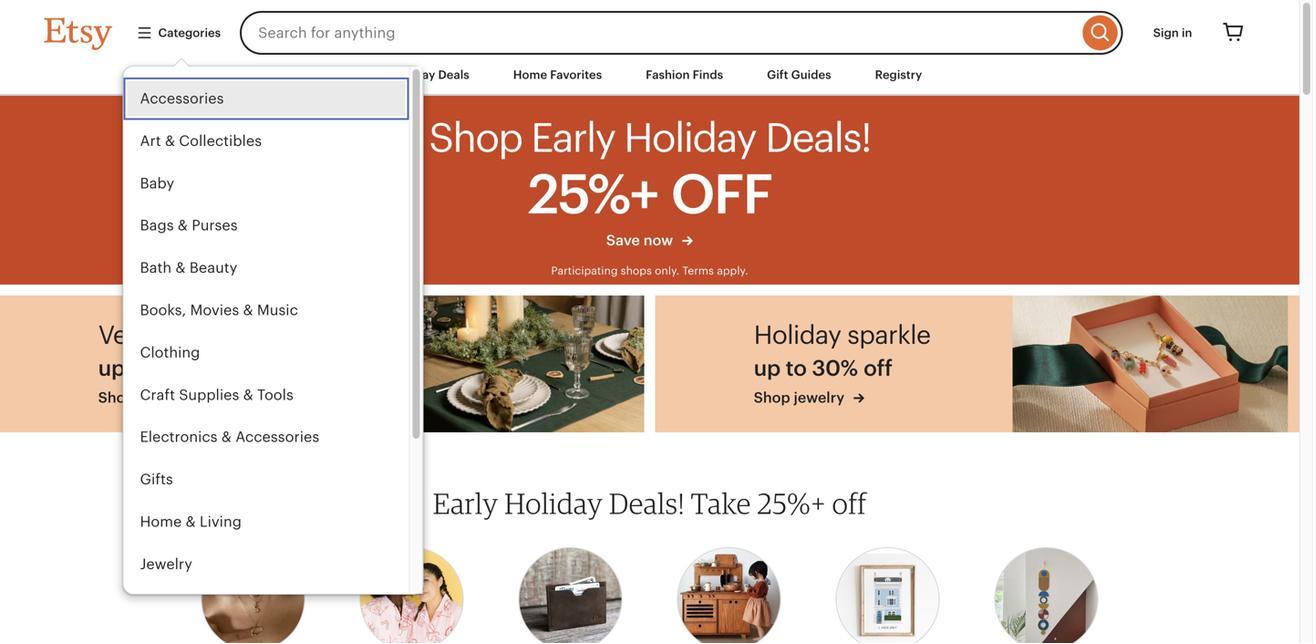 Task type: locate. For each thing, give the bounding box(es) containing it.
baby
[[140, 175, 174, 191]]

1 vertical spatial supplies
[[238, 598, 298, 615]]

shops
[[621, 265, 652, 277]]

shop inside holiday sparkle up to 30% off shop jewelry
[[754, 390, 791, 406]]

1 to from the left
[[130, 356, 151, 381]]

30% off
[[156, 356, 237, 381], [812, 356, 893, 381]]

2 up from the left
[[754, 356, 781, 381]]

0 horizontal spatial 30% off
[[156, 356, 237, 381]]

gift guides
[[767, 68, 832, 82]]

1 horizontal spatial accessories
[[236, 429, 319, 445]]

1 vertical spatial home
[[140, 514, 182, 530]]

jewelry
[[794, 390, 845, 406]]

sign
[[1154, 26, 1179, 40]]

accessories down tools
[[236, 429, 319, 445]]

& inside "link"
[[175, 260, 186, 276]]

1 30% off from the left
[[156, 356, 237, 381]]

& right the bath
[[175, 260, 186, 276]]

home
[[513, 68, 547, 82], [140, 514, 182, 530]]

to up jewelry
[[786, 356, 807, 381]]

to up the craft
[[130, 356, 151, 381]]

gift
[[767, 68, 789, 82]]

shop inside the shop early holiday deals! 25%+ off save now
[[429, 115, 522, 161]]

shop early holiday deals! 25%+ off save now
[[429, 115, 871, 249]]

art & collectibles link
[[124, 120, 409, 162]]

supplies up electronics & accessories
[[179, 387, 239, 403]]

0 horizontal spatial decor
[[138, 390, 179, 406]]

decor down music
[[230, 320, 299, 349]]

terms apply.
[[683, 265, 749, 277]]

home left the favorites
[[513, 68, 547, 82]]

decor
[[230, 320, 299, 349], [138, 390, 179, 406]]

art
[[140, 133, 161, 149]]

up down the very
[[98, 356, 125, 381]]

0 horizontal spatial up
[[98, 356, 125, 381]]

electronics & accessories link
[[124, 416, 409, 459]]

home inside home & living link
[[140, 514, 182, 530]]

1 up from the left
[[98, 356, 125, 381]]

2 to from the left
[[786, 356, 807, 381]]

supplies
[[179, 387, 239, 403], [238, 598, 298, 615]]

home & living
[[140, 514, 242, 530]]

clothing
[[140, 344, 200, 361]]

0 horizontal spatial shop
[[98, 390, 135, 406]]

paper & party supplies link
[[124, 586, 409, 628]]

sparkle
[[848, 320, 931, 349]]

bags & purses
[[140, 217, 238, 234]]

& right bags
[[178, 217, 188, 234]]

bags
[[140, 217, 174, 234]]

banner
[[11, 0, 1289, 628]]

gifts link
[[124, 459, 409, 501]]

home favorites
[[513, 68, 602, 82]]

up up shop jewelry link
[[754, 356, 781, 381]]

1 horizontal spatial shop
[[429, 115, 522, 161]]

registry
[[875, 68, 922, 82]]

living
[[200, 514, 242, 530]]

& left party
[[184, 598, 194, 615]]

sign in button
[[1140, 16, 1206, 49]]

jewelry link
[[124, 543, 409, 586]]

& right 'art'
[[165, 133, 175, 149]]

supplies down jewelry link
[[238, 598, 298, 615]]

menu
[[123, 66, 424, 628]]

electronics & accessories
[[140, 429, 319, 445]]

favorites
[[550, 68, 602, 82]]

0 vertical spatial early
[[531, 115, 615, 161]]

0 horizontal spatial holiday
[[505, 486, 603, 521]]

very merry decor up to 30% off shop decor
[[98, 320, 299, 406]]

& for collectibles
[[165, 133, 175, 149]]

30% off inside very merry decor up to 30% off shop decor
[[156, 356, 237, 381]]

early
[[531, 115, 615, 161], [433, 486, 499, 521]]

shop
[[429, 115, 522, 161], [98, 390, 135, 406], [754, 390, 791, 406]]

deals!
[[609, 486, 685, 521]]

to
[[130, 356, 151, 381], [786, 356, 807, 381]]

accessories up art & collectibles
[[140, 90, 224, 107]]

None search field
[[240, 11, 1124, 55]]

early inside the shop early holiday deals! 25%+ off save now
[[531, 115, 615, 161]]

to inside holiday sparkle up to 30% off shop jewelry
[[786, 356, 807, 381]]

only.
[[655, 265, 680, 277]]

1 horizontal spatial early
[[531, 115, 615, 161]]

banner containing accessories
[[11, 0, 1289, 628]]

1 horizontal spatial 30% off
[[812, 356, 893, 381]]

save
[[607, 232, 640, 249]]

participating
[[551, 265, 618, 277]]

movies
[[190, 302, 239, 318]]

accessories
[[140, 90, 224, 107], [236, 429, 319, 445]]

very
[[98, 320, 150, 349]]

menu bar containing home favorites
[[11, 55, 1289, 96]]

decor up electronics
[[138, 390, 179, 406]]

& down craft supplies & tools
[[221, 429, 232, 445]]

music
[[257, 302, 298, 318]]

up
[[98, 356, 125, 381], [754, 356, 781, 381]]

1 horizontal spatial home
[[513, 68, 547, 82]]

2 horizontal spatial shop
[[754, 390, 791, 406]]

0 vertical spatial holiday
[[754, 320, 841, 349]]

books, movies & music link
[[124, 289, 409, 332]]

paper
[[140, 598, 180, 615]]

& left tools
[[243, 387, 253, 403]]

&
[[165, 133, 175, 149], [178, 217, 188, 234], [175, 260, 186, 276], [243, 302, 253, 318], [243, 387, 253, 403], [221, 429, 232, 445], [186, 514, 196, 530], [184, 598, 194, 615]]

save now link
[[429, 231, 871, 260]]

1 vertical spatial early
[[433, 486, 499, 521]]

bath
[[140, 260, 172, 276]]

& for party
[[184, 598, 194, 615]]

1 horizontal spatial up
[[754, 356, 781, 381]]

1 vertical spatial holiday
[[505, 486, 603, 521]]

30% off up shop jewelry link
[[812, 356, 893, 381]]

2 30% off from the left
[[812, 356, 893, 381]]

0 vertical spatial home
[[513, 68, 547, 82]]

menu bar
[[11, 55, 1289, 96]]

take
[[691, 486, 751, 521]]

0 horizontal spatial home
[[140, 514, 182, 530]]

categories button
[[123, 16, 235, 49]]

registry link
[[862, 58, 936, 91]]

home inside home favorites link
[[513, 68, 547, 82]]

home for home favorites
[[513, 68, 547, 82]]

0 vertical spatial decor
[[230, 320, 299, 349]]

0 horizontal spatial to
[[130, 356, 151, 381]]

1 horizontal spatial holiday
[[754, 320, 841, 349]]

0 horizontal spatial accessories
[[140, 90, 224, 107]]

menu containing accessories
[[123, 66, 424, 628]]

home favorites link
[[500, 58, 616, 91]]

home down gifts
[[140, 514, 182, 530]]

gift guides link
[[754, 58, 845, 91]]

0 vertical spatial accessories
[[140, 90, 224, 107]]

& for beauty
[[175, 260, 186, 276]]

fashion finds link
[[632, 58, 737, 91]]

& for purses
[[178, 217, 188, 234]]

jewelry
[[140, 556, 192, 572]]

30% off up shop decor "link"
[[156, 356, 237, 381]]

& left living
[[186, 514, 196, 530]]

1 horizontal spatial to
[[786, 356, 807, 381]]

holiday
[[754, 320, 841, 349], [505, 486, 603, 521]]

holiday deals!
[[624, 115, 871, 161]]

now
[[644, 232, 673, 249]]

1 vertical spatial decor
[[138, 390, 179, 406]]

& for living
[[186, 514, 196, 530]]

Search for anything text field
[[240, 11, 1079, 55]]



Task type: describe. For each thing, give the bounding box(es) containing it.
25%+
[[758, 486, 826, 521]]

books,
[[140, 302, 186, 318]]

categories
[[158, 26, 221, 40]]

gifts
[[140, 471, 173, 488]]

participating shops only. terms apply.
[[551, 265, 749, 277]]

craft supplies & tools
[[140, 387, 294, 403]]

collectibles
[[179, 133, 262, 149]]

books, movies & music
[[140, 302, 298, 318]]

craft
[[140, 387, 175, 403]]

craft supplies & tools link
[[124, 374, 409, 416]]

bags & purses link
[[124, 205, 409, 247]]

to inside very merry decor up to 30% off shop decor
[[130, 356, 151, 381]]

in
[[1182, 26, 1193, 40]]

& for accessories
[[221, 429, 232, 445]]

baby link
[[124, 162, 409, 205]]

0 vertical spatial supplies
[[179, 387, 239, 403]]

home for home & living
[[140, 514, 182, 530]]

guides
[[791, 68, 832, 82]]

bath & beauty link
[[124, 247, 409, 289]]

fashion
[[646, 68, 690, 82]]

holiday inside holiday sparkle up to 30% off shop jewelry
[[754, 320, 841, 349]]

party
[[198, 598, 234, 615]]

up inside very merry decor up to 30% off shop decor
[[98, 356, 125, 381]]

tools
[[257, 387, 294, 403]]

30% off inside holiday sparkle up to 30% off shop jewelry
[[812, 356, 893, 381]]

shop inside very merry decor up to 30% off shop decor
[[98, 390, 135, 406]]

clothing link
[[124, 332, 409, 374]]

shop decor link
[[98, 388, 299, 408]]

& left music
[[243, 302, 253, 318]]

finds
[[693, 68, 723, 82]]

up inside holiday sparkle up to 30% off shop jewelry
[[754, 356, 781, 381]]

accessories link
[[124, 78, 409, 120]]

a festive christmas table setting featuring two green table runners shown with glassware, serveware, and a candle centerpiece. image
[[369, 296, 644, 433]]

home & living link
[[124, 501, 409, 543]]

off
[[833, 486, 867, 521]]

1 horizontal spatial decor
[[230, 320, 299, 349]]

25%+ off
[[528, 163, 772, 225]]

fashion finds
[[646, 68, 723, 82]]

shop jewelry link
[[754, 388, 931, 408]]

beauty
[[190, 260, 237, 276]]

holiday sparkle up to 30% off shop jewelry
[[754, 320, 931, 406]]

purses
[[192, 217, 238, 234]]

bath & beauty
[[140, 260, 237, 276]]

art & collectibles
[[140, 133, 262, 149]]

merry
[[156, 320, 224, 349]]

electronics
[[140, 429, 218, 445]]

0 horizontal spatial early
[[433, 486, 499, 521]]

1 vertical spatial accessories
[[236, 429, 319, 445]]

early holiday deals! take 25%+ off
[[433, 486, 867, 521]]

a colorful charm choker statement necklace featuring six beads on a dainty gold chain shown in an open gift box. image
[[1013, 296, 1289, 433]]

sign in
[[1154, 26, 1193, 40]]

paper & party supplies
[[140, 598, 298, 615]]



Task type: vqa. For each thing, say whether or not it's contained in the screenshot.
Electronics & Accessories LINK
yes



